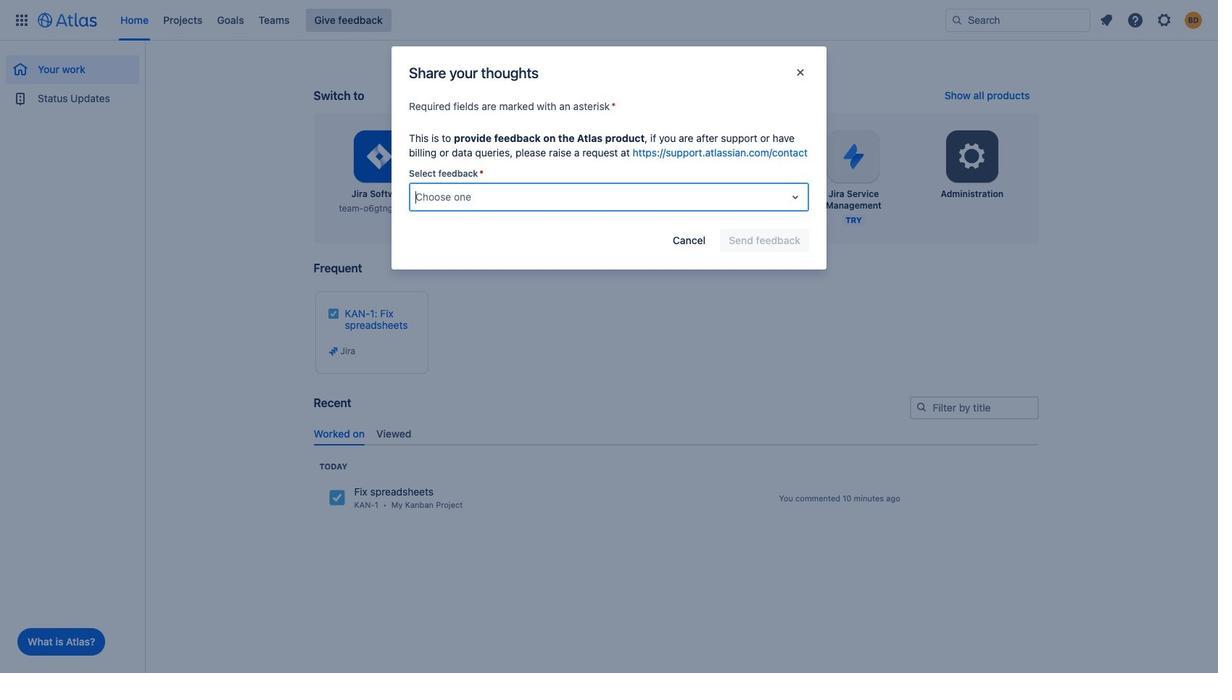 Task type: locate. For each thing, give the bounding box(es) containing it.
group
[[6, 41, 139, 117]]

search image
[[915, 402, 927, 413]]

tab list
[[308, 422, 1044, 446]]

None search field
[[946, 8, 1091, 32]]

jira image
[[327, 346, 339, 357], [327, 346, 339, 357]]

banner
[[0, 0, 1218, 41]]

heading
[[319, 461, 348, 473]]

open image
[[787, 189, 804, 206]]

top element
[[9, 0, 946, 40]]

jira image
[[328, 490, 346, 507]]

None text field
[[415, 190, 418, 204]]

close modal image
[[792, 64, 809, 81]]



Task type: describe. For each thing, give the bounding box(es) containing it.
settings image
[[955, 139, 990, 174]]

Search field
[[946, 8, 1091, 32]]

Filter by title field
[[911, 398, 1037, 418]]

search image
[[951, 14, 963, 26]]



Task type: vqa. For each thing, say whether or not it's contained in the screenshot.
group
yes



